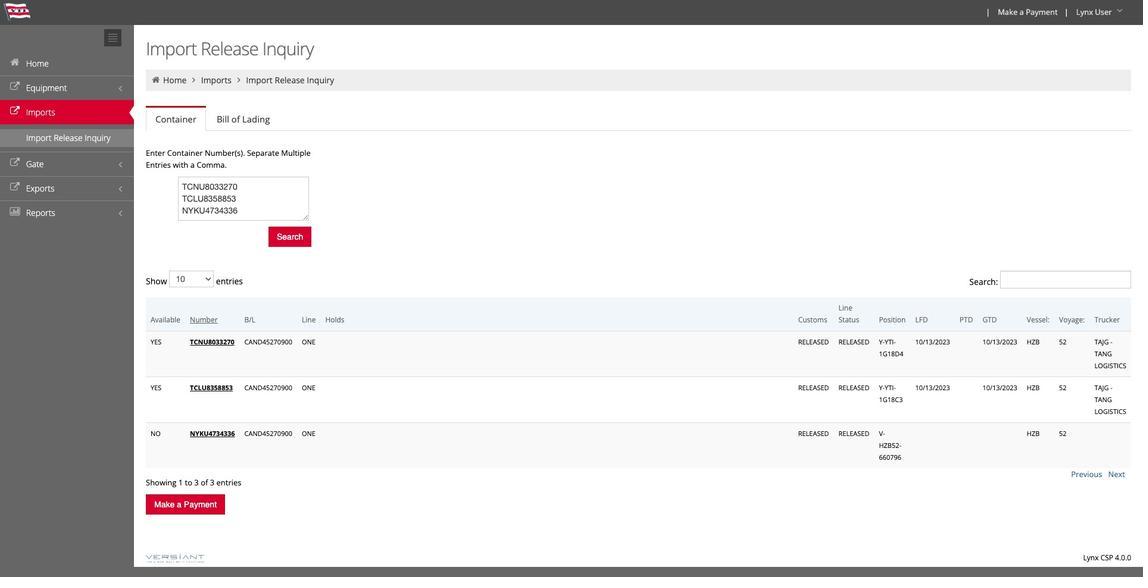 Task type: locate. For each thing, give the bounding box(es) containing it.
2 - from the top
[[1111, 384, 1113, 393]]

make a payment link
[[993, 0, 1063, 25]]

1 horizontal spatial line
[[839, 303, 853, 313]]

None text field
[[1001, 271, 1132, 289]]

separate
[[247, 148, 279, 158]]

2 vertical spatial import
[[26, 132, 52, 144]]

1 one from the top
[[302, 338, 316, 347]]

import up home icon on the top left of page
[[146, 36, 197, 61]]

one for nyku4734336
[[302, 430, 316, 438]]

no
[[151, 430, 161, 438]]

1 horizontal spatial imports link
[[201, 74, 232, 86]]

0 horizontal spatial home link
[[0, 51, 134, 76]]

home link right home icon on the top left of page
[[163, 74, 187, 86]]

make a payment inside button
[[154, 500, 217, 510]]

1 vertical spatial 52
[[1060, 384, 1067, 393]]

logistics
[[1095, 362, 1127, 371], [1095, 407, 1127, 416]]

angle down image
[[1115, 7, 1127, 15]]

52 for y-yti- 1g18d4
[[1060, 338, 1067, 347]]

52
[[1060, 338, 1067, 347], [1060, 384, 1067, 393], [1060, 430, 1067, 438]]

next
[[1109, 469, 1126, 480]]

2 vertical spatial 52
[[1060, 430, 1067, 438]]

1 logistics from the top
[[1095, 362, 1127, 371]]

home right home icon on the top left of page
[[163, 74, 187, 86]]

external link image
[[9, 83, 21, 91], [9, 107, 21, 116], [9, 159, 21, 167]]

angle right image right home icon on the top left of page
[[189, 76, 199, 84]]

tcnu8033270
[[190, 338, 235, 347]]

1 horizontal spatial 3
[[210, 478, 215, 489]]

vessel:
[[1028, 315, 1050, 325]]

1g18d4
[[880, 350, 904, 359]]

0 vertical spatial import
[[146, 36, 197, 61]]

y- inside y-yti- 1g18d4
[[880, 338, 885, 347]]

yti- for y-yti- 1g18d4
[[885, 338, 897, 347]]

0 vertical spatial tajg
[[1095, 338, 1110, 347]]

0 vertical spatial imports
[[201, 74, 232, 86]]

0 vertical spatial import release inquiry link
[[246, 74, 334, 86]]

0 horizontal spatial imports link
[[0, 100, 134, 125]]

import up lading
[[246, 74, 273, 86]]

tajg - tang logistics
[[1095, 338, 1127, 371], [1095, 384, 1127, 416]]

a inside the enter container number(s).  separate multiple entries with a comma.
[[190, 160, 195, 170]]

available
[[151, 315, 181, 325]]

1 vertical spatial entries
[[217, 478, 242, 489]]

1 vertical spatial tajg
[[1095, 384, 1110, 393]]

0 vertical spatial lynx
[[1077, 7, 1094, 17]]

0 vertical spatial 52
[[1060, 338, 1067, 347]]

1 vertical spatial a
[[190, 160, 195, 170]]

one
[[302, 338, 316, 347], [302, 384, 316, 393], [302, 430, 316, 438]]

imports
[[201, 74, 232, 86], [26, 107, 55, 118]]

lynx for lynx user
[[1077, 7, 1094, 17]]

1 horizontal spatial |
[[1065, 7, 1069, 17]]

position
[[880, 315, 906, 325]]

2 vertical spatial one
[[302, 430, 316, 438]]

line: activate to sort column ascending column header
[[297, 298, 321, 332]]

None text field
[[178, 177, 309, 221]]

1 vertical spatial import
[[246, 74, 273, 86]]

2 hzb from the top
[[1028, 384, 1040, 393]]

imports link down equipment
[[0, 100, 134, 125]]

reports
[[26, 207, 55, 219]]

tang
[[1095, 350, 1113, 359], [1095, 396, 1113, 405]]

2 vertical spatial release
[[54, 132, 83, 144]]

10/13/2023
[[916, 338, 951, 347], [983, 338, 1018, 347], [916, 384, 951, 393], [983, 384, 1018, 393]]

payment left lynx user
[[1027, 7, 1058, 17]]

make a payment
[[999, 7, 1058, 17], [154, 500, 217, 510]]

1 52 from the top
[[1060, 338, 1067, 347]]

bar chart image
[[9, 208, 21, 216]]

2 52 from the top
[[1060, 384, 1067, 393]]

0 vertical spatial -
[[1111, 338, 1113, 347]]

yti- up '1g18d4'
[[885, 338, 897, 347]]

2 vertical spatial external link image
[[9, 159, 21, 167]]

cand45270900 right tclu8358853 in the left bottom of the page
[[245, 384, 293, 393]]

make a payment button
[[146, 495, 225, 515]]

entries right to
[[217, 478, 242, 489]]

0 vertical spatial logistics
[[1095, 362, 1127, 371]]

1 vertical spatial logistics
[[1095, 407, 1127, 416]]

row containing line status
[[146, 298, 1132, 332]]

bill of lading
[[217, 113, 270, 125]]

1 angle right image from the left
[[189, 76, 199, 84]]

import release inquiry
[[146, 36, 314, 61], [246, 74, 334, 86], [26, 132, 111, 144]]

0 horizontal spatial make a payment
[[154, 500, 217, 510]]

yti- inside y-yti- 1g18c3
[[885, 384, 897, 393]]

1 tajg - tang logistics from the top
[[1095, 338, 1127, 371]]

1 external link image from the top
[[9, 83, 21, 91]]

voyage:
[[1060, 315, 1086, 325]]

cand45270900 for tcnu8033270
[[245, 338, 293, 347]]

imports down equipment
[[26, 107, 55, 118]]

0 vertical spatial yes
[[151, 338, 162, 347]]

1 horizontal spatial home
[[163, 74, 187, 86]]

2 y- from the top
[[880, 384, 885, 393]]

1 horizontal spatial imports
[[201, 74, 232, 86]]

0 horizontal spatial |
[[987, 7, 991, 17]]

entries up number: activate to sort column ascending column header
[[214, 276, 243, 287]]

holds
[[326, 315, 345, 325]]

of right bill
[[232, 113, 240, 125]]

make
[[999, 7, 1018, 17], [154, 500, 175, 510]]

0 vertical spatial tang
[[1095, 350, 1113, 359]]

previous
[[1072, 469, 1103, 480]]

home link
[[0, 51, 134, 76], [163, 74, 187, 86]]

yes down available
[[151, 338, 162, 347]]

a inside button
[[177, 500, 182, 510]]

1 vertical spatial import release inquiry link
[[0, 129, 134, 147]]

with
[[173, 160, 188, 170]]

row
[[146, 298, 1132, 332]]

2 logistics from the top
[[1095, 407, 1127, 416]]

container link
[[146, 108, 206, 131]]

0 vertical spatial imports link
[[201, 74, 232, 86]]

1 cand45270900 from the top
[[245, 338, 293, 347]]

import release inquiry link up lading
[[246, 74, 334, 86]]

0 vertical spatial yti-
[[885, 338, 897, 347]]

tajg for y-yti- 1g18c3
[[1095, 384, 1110, 393]]

3 one from the top
[[302, 430, 316, 438]]

home right home image
[[26, 58, 49, 69]]

reports link
[[0, 201, 134, 225]]

1 yti- from the top
[[885, 338, 897, 347]]

0 horizontal spatial a
[[177, 500, 182, 510]]

ptd: activate to sort column ascending column header
[[955, 298, 978, 332]]

yti- up "1g18c3"
[[885, 384, 897, 393]]

2 yti- from the top
[[885, 384, 897, 393]]

660796
[[880, 453, 902, 462]]

3
[[194, 478, 199, 489], [210, 478, 215, 489]]

y- inside y-yti- 1g18c3
[[880, 384, 885, 393]]

make inside button
[[154, 500, 175, 510]]

1 vertical spatial tang
[[1095, 396, 1113, 405]]

1 vertical spatial line
[[302, 315, 316, 325]]

tclu8358853
[[190, 384, 233, 393]]

alert containing yes
[[146, 332, 1132, 469]]

1 vertical spatial yes
[[151, 384, 162, 393]]

trucker: activate to sort column ascending column header
[[1091, 298, 1132, 332]]

entries
[[214, 276, 243, 287], [217, 478, 242, 489]]

y-
[[880, 338, 885, 347], [880, 384, 885, 393]]

yti-
[[885, 338, 897, 347], [885, 384, 897, 393]]

line inside the line status
[[839, 303, 853, 313]]

1 vertical spatial imports
[[26, 107, 55, 118]]

hzb
[[1028, 338, 1040, 347], [1028, 384, 1040, 393], [1028, 430, 1040, 438]]

angle right image
[[189, 76, 199, 84], [234, 76, 244, 84]]

0 vertical spatial make
[[999, 7, 1018, 17]]

grid containing show
[[146, 177, 1132, 489]]

imports link
[[201, 74, 232, 86], [0, 100, 134, 125]]

y- for y-yti- 1g18d4
[[880, 338, 885, 347]]

1 horizontal spatial import
[[146, 36, 197, 61]]

1 vertical spatial y-
[[880, 384, 885, 393]]

external link image inside gate link
[[9, 159, 21, 167]]

0 vertical spatial import release inquiry
[[146, 36, 314, 61]]

home image
[[9, 58, 21, 67]]

holds: activate to sort column ascending column header
[[321, 298, 794, 332]]

1 vertical spatial hzb
[[1028, 384, 1040, 393]]

cand45270900 right nyku4734336
[[245, 430, 293, 438]]

1 vertical spatial one
[[302, 384, 316, 393]]

of
[[232, 113, 240, 125], [201, 478, 208, 489]]

| left make a payment link
[[987, 7, 991, 17]]

0 vertical spatial cand45270900
[[245, 338, 293, 347]]

lynx for lynx csp 4.0.0
[[1084, 553, 1099, 564]]

1 vertical spatial lynx
[[1084, 553, 1099, 564]]

y- for y-yti- 1g18c3
[[880, 384, 885, 393]]

0 horizontal spatial make
[[154, 500, 175, 510]]

2 horizontal spatial a
[[1020, 7, 1025, 17]]

v- hzb52- 660796
[[880, 430, 902, 462]]

2 angle right image from the left
[[234, 76, 244, 84]]

1 vertical spatial release
[[275, 74, 305, 86]]

enter container number(s).  separate multiple entries with a comma.
[[146, 148, 311, 170]]

grid
[[146, 177, 1132, 489]]

alert
[[146, 332, 1132, 469]]

0 vertical spatial one
[[302, 338, 316, 347]]

1 vertical spatial payment
[[184, 500, 217, 510]]

2 cand45270900 from the top
[[245, 384, 293, 393]]

external link image
[[9, 183, 21, 192]]

showing
[[146, 478, 177, 489]]

import release inquiry link
[[246, 74, 334, 86], [0, 129, 134, 147]]

cand45270900
[[245, 338, 293, 347], [245, 384, 293, 393], [245, 430, 293, 438]]

1 horizontal spatial angle right image
[[234, 76, 244, 84]]

1 vertical spatial yti-
[[885, 384, 897, 393]]

1 vertical spatial external link image
[[9, 107, 21, 116]]

container
[[155, 113, 197, 125], [167, 148, 203, 158]]

2 horizontal spatial import
[[246, 74, 273, 86]]

0 horizontal spatial imports
[[26, 107, 55, 118]]

lynx user
[[1077, 7, 1113, 17]]

of right to
[[201, 478, 208, 489]]

1 vertical spatial -
[[1111, 384, 1113, 393]]

a
[[1020, 7, 1025, 17], [190, 160, 195, 170], [177, 500, 182, 510]]

0 horizontal spatial payment
[[184, 500, 217, 510]]

3 hzb from the top
[[1028, 430, 1040, 438]]

imports up bill
[[201, 74, 232, 86]]

home link up equipment
[[0, 51, 134, 76]]

1 3 from the left
[[194, 478, 199, 489]]

2 vertical spatial cand45270900
[[245, 430, 293, 438]]

cand45270900 for tclu8358853
[[245, 384, 293, 393]]

gate link
[[0, 152, 134, 176]]

yti- inside y-yti- 1g18d4
[[885, 338, 897, 347]]

1 vertical spatial import release inquiry
[[246, 74, 334, 86]]

3 52 from the top
[[1060, 430, 1067, 438]]

2 | from the left
[[1065, 7, 1069, 17]]

1 - from the top
[[1111, 338, 1113, 347]]

1 tang from the top
[[1095, 350, 1113, 359]]

0 horizontal spatial home
[[26, 58, 49, 69]]

y- up "1g18c3"
[[880, 384, 885, 393]]

inquiry
[[263, 36, 314, 61], [307, 74, 334, 86], [85, 132, 111, 144]]

1 vertical spatial make a payment
[[154, 500, 217, 510]]

to
[[185, 478, 192, 489]]

1 yes from the top
[[151, 338, 162, 347]]

import for import release inquiry link to the bottom
[[26, 132, 52, 144]]

y- up '1g18d4'
[[880, 338, 885, 347]]

0 horizontal spatial import
[[26, 132, 52, 144]]

1 horizontal spatial home link
[[163, 74, 187, 86]]

one for tclu8358853
[[302, 384, 316, 393]]

released
[[799, 338, 830, 347], [839, 338, 870, 347], [799, 384, 830, 393], [839, 384, 870, 393], [799, 430, 830, 438], [839, 430, 870, 438]]

angle right image up bill of lading "link"
[[234, 76, 244, 84]]

tajg
[[1095, 338, 1110, 347], [1095, 384, 1110, 393]]

2 yes from the top
[[151, 384, 162, 393]]

2 vertical spatial a
[[177, 500, 182, 510]]

-
[[1111, 338, 1113, 347], [1111, 384, 1113, 393]]

1 hzb from the top
[[1028, 338, 1040, 347]]

1 vertical spatial container
[[167, 148, 203, 158]]

y-yti- 1g18d4
[[880, 338, 904, 359]]

0 horizontal spatial angle right image
[[189, 76, 199, 84]]

v-
[[880, 430, 886, 438]]

b/l: activate to sort column ascending column header
[[240, 298, 297, 332]]

1 horizontal spatial release
[[201, 36, 259, 61]]

payment inside button
[[184, 500, 217, 510]]

3 external link image from the top
[[9, 159, 21, 167]]

1 vertical spatial imports link
[[0, 100, 134, 125]]

payment down showing 1 to 3 of 3 entries
[[184, 500, 217, 510]]

2 one from the top
[[302, 384, 316, 393]]

line inside column header
[[302, 315, 316, 325]]

| left lynx user
[[1065, 7, 1069, 17]]

0 vertical spatial a
[[1020, 7, 1025, 17]]

2 tajg from the top
[[1095, 384, 1110, 393]]

2 horizontal spatial release
[[275, 74, 305, 86]]

1 horizontal spatial a
[[190, 160, 195, 170]]

lynx
[[1077, 7, 1094, 17], [1084, 553, 1099, 564]]

line left holds at the bottom left
[[302, 315, 316, 325]]

release for rightmost import release inquiry link
[[275, 74, 305, 86]]

import up gate
[[26, 132, 52, 144]]

comma.
[[197, 160, 227, 170]]

tajg for y-yti- 1g18d4
[[1095, 338, 1110, 347]]

status
[[839, 315, 860, 325]]

yes
[[151, 338, 162, 347], [151, 384, 162, 393]]

lynx left csp
[[1084, 553, 1099, 564]]

line
[[839, 303, 853, 313], [302, 315, 316, 325]]

import
[[146, 36, 197, 61], [246, 74, 273, 86], [26, 132, 52, 144]]

cand45270900 down b/l: activate to sort column ascending column header
[[245, 338, 293, 347]]

home
[[26, 58, 49, 69], [163, 74, 187, 86]]

1 horizontal spatial make
[[999, 7, 1018, 17]]

entries
[[146, 160, 171, 170]]

release
[[201, 36, 259, 61], [275, 74, 305, 86], [54, 132, 83, 144]]

lading
[[242, 113, 270, 125]]

0 horizontal spatial import release inquiry link
[[0, 129, 134, 147]]

3 cand45270900 from the top
[[245, 430, 293, 438]]

2 tajg - tang logistics from the top
[[1095, 384, 1127, 416]]

imports link up bill
[[201, 74, 232, 86]]

logistics for y-yti- 1g18d4
[[1095, 362, 1127, 371]]

0 vertical spatial tajg - tang logistics
[[1095, 338, 1127, 371]]

bill
[[217, 113, 229, 125]]

|
[[987, 7, 991, 17], [1065, 7, 1069, 17]]

lynx left user
[[1077, 7, 1094, 17]]

0 vertical spatial payment
[[1027, 7, 1058, 17]]

container inside the enter container number(s).  separate multiple entries with a comma.
[[167, 148, 203, 158]]

0 vertical spatial of
[[232, 113, 240, 125]]

lynx user link
[[1072, 0, 1131, 25]]

1 vertical spatial inquiry
[[307, 74, 334, 86]]

1 vertical spatial tajg - tang logistics
[[1095, 384, 1127, 416]]

0 vertical spatial line
[[839, 303, 853, 313]]

1 vertical spatial cand45270900
[[245, 384, 293, 393]]

1 horizontal spatial import release inquiry link
[[246, 74, 334, 86]]

container up enter
[[155, 113, 197, 125]]

trucker
[[1095, 315, 1121, 325]]

external link image inside equipment link
[[9, 83, 21, 91]]

line for line status
[[839, 303, 853, 313]]

1
[[179, 478, 183, 489]]

multiple
[[281, 148, 311, 158]]

yes up the no
[[151, 384, 162, 393]]

1 tajg from the top
[[1095, 338, 1110, 347]]

container up with
[[167, 148, 203, 158]]

0 vertical spatial make a payment
[[999, 7, 1058, 17]]

1 vertical spatial of
[[201, 478, 208, 489]]

imports inside the imports link
[[26, 107, 55, 118]]

1 y- from the top
[[880, 338, 885, 347]]

2 tang from the top
[[1095, 396, 1113, 405]]

0 vertical spatial y-
[[880, 338, 885, 347]]

of inside "link"
[[232, 113, 240, 125]]

2 vertical spatial hzb
[[1028, 430, 1040, 438]]

0 horizontal spatial release
[[54, 132, 83, 144]]

2 external link image from the top
[[9, 107, 21, 116]]

0 vertical spatial external link image
[[9, 83, 21, 91]]

0 horizontal spatial 3
[[194, 478, 199, 489]]

line up status
[[839, 303, 853, 313]]

import release inquiry link up gate link
[[0, 129, 134, 147]]

gate
[[26, 158, 44, 170]]

exports link
[[0, 176, 134, 201]]

tang for y-yti- 1g18d4
[[1095, 350, 1113, 359]]



Task type: describe. For each thing, give the bounding box(es) containing it.
search
[[277, 232, 303, 242]]

2 vertical spatial inquiry
[[85, 132, 111, 144]]

logistics for y-yti- 1g18c3
[[1095, 407, 1127, 416]]

line for line
[[302, 315, 316, 325]]

equipment
[[26, 82, 67, 94]]

search:
[[970, 276, 1001, 288]]

user
[[1096, 7, 1113, 17]]

tang for y-yti- 1g18c3
[[1095, 396, 1113, 405]]

hzb for v- hzb52- 660796
[[1028, 430, 1040, 438]]

next button
[[1109, 469, 1126, 480]]

versiant image
[[146, 555, 204, 564]]

0 vertical spatial home
[[26, 58, 49, 69]]

hzb for y-yti- 1g18d4
[[1028, 338, 1040, 347]]

tajg - tang logistics for 1g18d4
[[1095, 338, 1127, 371]]

ptd
[[960, 315, 974, 325]]

previous next
[[1072, 469, 1126, 480]]

yti- for y-yti- 1g18c3
[[885, 384, 897, 393]]

cand45270900 for nyku4734336
[[245, 430, 293, 438]]

number
[[190, 315, 218, 325]]

one for tcnu8033270
[[302, 338, 316, 347]]

52 for y-yti- 1g18c3
[[1060, 384, 1067, 393]]

equipment link
[[0, 76, 134, 100]]

enter
[[146, 148, 165, 158]]

2 vertical spatial import release inquiry
[[26, 132, 111, 144]]

bill of lading link
[[207, 107, 280, 131]]

import for rightmost import release inquiry link
[[246, 74, 273, 86]]

0 vertical spatial release
[[201, 36, 259, 61]]

show
[[146, 276, 169, 287]]

b/l
[[245, 315, 256, 325]]

home image
[[151, 76, 161, 84]]

1g18c3
[[880, 396, 903, 405]]

yes for tcnu8033270
[[151, 338, 162, 347]]

external link image for imports
[[9, 107, 21, 116]]

vessel:: activate to sort column ascending column header
[[1023, 298, 1055, 332]]

- for y-yti- 1g18c3
[[1111, 384, 1113, 393]]

voyage:: activate to sort column ascending column header
[[1055, 298, 1091, 332]]

lfd
[[916, 315, 929, 325]]

of inside grid
[[201, 478, 208, 489]]

lfd: activate to sort column ascending column header
[[911, 298, 955, 332]]

csp
[[1101, 553, 1114, 564]]

number(s).
[[205, 148, 245, 158]]

line status: activate to sort column ascending column header
[[834, 298, 875, 332]]

external link image for equipment
[[9, 83, 21, 91]]

showing 1 to 3 of 3 entries
[[146, 478, 242, 489]]

number: activate to sort column ascending column header
[[185, 298, 240, 332]]

customs
[[799, 315, 828, 325]]

0 vertical spatial container
[[155, 113, 197, 125]]

previous button
[[1072, 469, 1103, 480]]

0 vertical spatial entries
[[214, 276, 243, 287]]

0 vertical spatial inquiry
[[263, 36, 314, 61]]

line status
[[839, 303, 860, 325]]

1 vertical spatial home
[[163, 74, 187, 86]]

4.0.0
[[1116, 553, 1132, 564]]

hzb52-
[[880, 441, 902, 450]]

release for import release inquiry link to the bottom
[[54, 132, 83, 144]]

search button
[[269, 227, 312, 247]]

external link image for gate
[[9, 159, 21, 167]]

exports
[[26, 183, 55, 194]]

tajg - tang logistics for 1g18c3
[[1095, 384, 1127, 416]]

1 | from the left
[[987, 7, 991, 17]]

location: activate to sort column ascending column header
[[875, 298, 911, 332]]

nyku4734336
[[190, 430, 235, 438]]

available: activate to sort column ascending column header
[[146, 298, 185, 332]]

customs: activate to sort column ascending column header
[[794, 298, 834, 332]]

2 3 from the left
[[210, 478, 215, 489]]

hzb for y-yti- 1g18c3
[[1028, 384, 1040, 393]]

52 for v- hzb52- 660796
[[1060, 430, 1067, 438]]

1 horizontal spatial payment
[[1027, 7, 1058, 17]]

lynx csp 4.0.0
[[1084, 553, 1132, 564]]

gtd: activate to sort column ascending column header
[[978, 298, 1023, 332]]

y-yti- 1g18c3
[[880, 384, 903, 405]]

1 horizontal spatial make a payment
[[999, 7, 1058, 17]]

- for y-yti- 1g18d4
[[1111, 338, 1113, 347]]

gtd
[[983, 315, 998, 325]]

yes for tclu8358853
[[151, 384, 162, 393]]



Task type: vqa. For each thing, say whether or not it's contained in the screenshot.
the leftmost Line
yes



